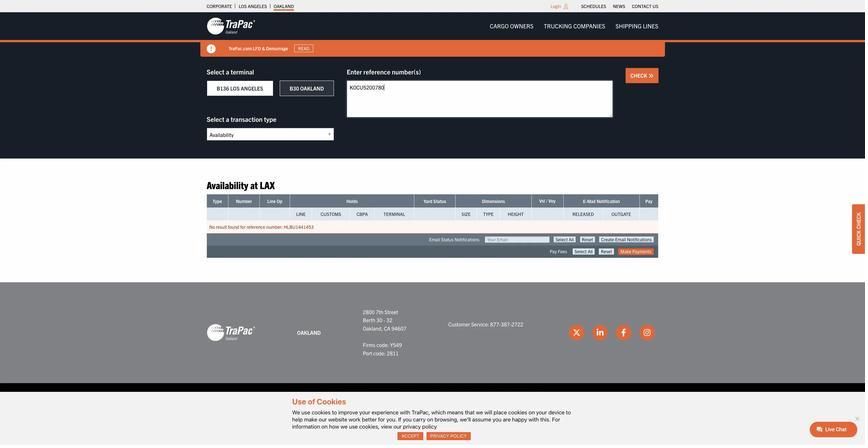 Task type: locate. For each thing, give the bounding box(es) containing it.
1 vertical spatial privacy
[[430, 434, 449, 439]]

menu bar down light icon
[[485, 20, 664, 33]]

select for select a terminal
[[207, 68, 224, 76]]

0 vertical spatial line
[[267, 199, 276, 204]]

select
[[207, 68, 224, 76], [207, 115, 224, 123]]

0 horizontal spatial we
[[341, 424, 348, 430]]

status right the yard
[[433, 199, 446, 204]]

number
[[236, 199, 252, 204]]

news link
[[613, 2, 625, 11]]

all
[[324, 391, 332, 397]]

privacy left tariff on the bottom right
[[506, 391, 523, 397]]

1 vertical spatial status
[[441, 237, 454, 243]]

a left transaction
[[226, 115, 229, 123]]

code: up 2811
[[377, 342, 389, 348]]

0 horizontal spatial you
[[403, 417, 412, 423]]

pay fees
[[550, 249, 567, 255]]

shipping
[[616, 22, 642, 30]]

1 horizontal spatial you
[[493, 417, 502, 423]]

lfd
[[253, 45, 261, 51]]

0 horizontal spatial privacy
[[430, 434, 449, 439]]

0 vertical spatial oakland
[[274, 3, 294, 9]]

cookies up happy
[[508, 410, 527, 416]]

387-
[[501, 321, 511, 328]]

hlbu1441453
[[284, 224, 314, 230]]

angeles left "oakland" "link"
[[248, 3, 267, 9]]

Your Email email field
[[485, 237, 549, 243]]

2 oakland image from the top
[[207, 324, 255, 342]]

1 horizontal spatial use
[[349, 424, 358, 430]]

lax
[[260, 179, 275, 191]]

help
[[292, 417, 303, 423]]

1 vertical spatial reference
[[247, 224, 265, 230]]

we up assume
[[476, 410, 483, 416]]

0 vertical spatial reference
[[363, 68, 390, 76]]

0 vertical spatial check
[[630, 72, 648, 79]]

status for email
[[441, 237, 454, 243]]

& right lfd
[[262, 45, 265, 51]]

2 select from the top
[[207, 115, 224, 123]]

1 to from the left
[[332, 410, 337, 416]]

device
[[548, 410, 565, 416]]

released
[[572, 211, 594, 217]]

None button
[[554, 237, 576, 243], [580, 237, 595, 243], [599, 237, 654, 243], [573, 249, 595, 255], [599, 249, 614, 255], [554, 237, 576, 243], [580, 237, 595, 243], [599, 237, 654, 243], [573, 249, 595, 255], [599, 249, 614, 255]]

select a transaction type
[[207, 115, 276, 123]]

our down if
[[394, 424, 402, 430]]

select up b136
[[207, 68, 224, 76]]

2 cookies from the left
[[508, 410, 527, 416]]

terms
[[486, 391, 500, 397]]

0 horizontal spatial with
[[400, 410, 410, 416]]

trapac.com lfd & demurrage
[[229, 45, 288, 51]]

1 horizontal spatial privacy
[[506, 391, 523, 397]]

0 horizontal spatial on
[[321, 424, 328, 430]]

on left the how
[[321, 424, 328, 430]]

you down place
[[493, 417, 502, 423]]

cookies
[[317, 398, 346, 407]]

2 | from the left
[[524, 391, 525, 397]]

0 vertical spatial type
[[213, 199, 222, 204]]

on up the policy
[[427, 417, 433, 423]]

carry
[[413, 417, 426, 423]]

1 horizontal spatial on
[[427, 417, 433, 423]]

1 horizontal spatial cookies
[[508, 410, 527, 416]]

1 vertical spatial menu bar
[[485, 20, 664, 33]]

code: right port on the left of the page
[[373, 350, 386, 357]]

1 horizontal spatial with
[[529, 417, 539, 423]]

0 vertical spatial menu bar
[[578, 2, 662, 11]]

0 horizontal spatial |
[[470, 391, 471, 397]]

1 vertical spatial oakland
[[300, 85, 324, 92]]

line for line op
[[267, 199, 276, 204]]

1 horizontal spatial our
[[394, 424, 402, 430]]

footer
[[0, 283, 865, 404]]

1 vertical spatial los
[[230, 85, 240, 92]]

menu bar up shipping
[[578, 2, 662, 11]]

0 horizontal spatial your
[[359, 410, 370, 416]]

with up if
[[400, 410, 410, 416]]

0 horizontal spatial to
[[332, 410, 337, 416]]

we down website
[[341, 424, 348, 430]]

b30 oakland
[[290, 85, 324, 92]]

angeles down terminal
[[241, 85, 263, 92]]

©
[[399, 391, 403, 397]]

2800 7th street berth 30 - 32 oakland, ca 94607
[[363, 309, 406, 332]]

0 vertical spatial privacy
[[506, 391, 523, 397]]

use up make
[[301, 410, 310, 416]]

to up website
[[332, 410, 337, 416]]

0 vertical spatial our
[[319, 417, 327, 423]]

for down experience
[[378, 417, 385, 423]]

trucking
[[544, 22, 572, 30]]

our right make
[[319, 417, 327, 423]]

&
[[262, 45, 265, 51], [444, 391, 447, 397], [501, 391, 505, 397]]

holds
[[346, 199, 358, 204]]

privacy policy
[[430, 434, 467, 439]]

you right if
[[403, 417, 412, 423]]

0 vertical spatial on
[[529, 410, 535, 416]]

select a terminal
[[207, 68, 254, 76]]

work
[[349, 417, 361, 423]]

1 vertical spatial a
[[226, 115, 229, 123]]

customer service: 877-387-2722
[[448, 321, 523, 328]]

a for terminal
[[226, 68, 229, 76]]

use
[[301, 410, 310, 416], [349, 424, 358, 430]]

cookies,
[[359, 424, 380, 430]]

1 vertical spatial for
[[378, 417, 385, 423]]

quick check
[[855, 213, 862, 246]]

privacy down the policy
[[430, 434, 449, 439]]

line up hlbu1441453
[[296, 211, 306, 217]]

notification
[[597, 199, 620, 204]]

type down dimensions
[[483, 211, 494, 217]]

trapac.com
[[229, 45, 252, 51]]

1 vertical spatial pay
[[550, 249, 557, 255]]

0 vertical spatial select
[[207, 68, 224, 76]]

1 horizontal spatial |
[[524, 391, 525, 397]]

berth
[[363, 317, 375, 324]]

banner
[[0, 12, 865, 57]]

1 vertical spatial oakland image
[[207, 324, 255, 342]]

enter
[[347, 68, 362, 76]]

0 horizontal spatial cookies
[[312, 410, 331, 416]]

place
[[494, 410, 507, 416]]

dimensions
[[482, 199, 505, 204]]

select left transaction
[[207, 115, 224, 123]]

security
[[448, 391, 469, 397]]

make
[[304, 417, 317, 423]]

payments
[[632, 249, 651, 255]]

with left this.
[[529, 417, 539, 423]]

1 vertical spatial line
[[296, 211, 306, 217]]

1 vertical spatial use
[[349, 424, 358, 430]]

1 horizontal spatial &
[[444, 391, 447, 397]]

owners
[[510, 22, 534, 30]]

cookies up make
[[312, 410, 331, 416]]

for right found
[[240, 224, 246, 230]]

street
[[385, 309, 398, 315]]

0 vertical spatial los
[[239, 3, 247, 9]]

0 vertical spatial code:
[[377, 342, 389, 348]]

0 vertical spatial we
[[476, 410, 483, 416]]

1 a from the top
[[226, 68, 229, 76]]

shipping lines link
[[610, 20, 664, 33]]

los right corporate
[[239, 3, 247, 9]]

1 vertical spatial our
[[394, 424, 402, 430]]

transaction
[[231, 115, 263, 123]]

we
[[476, 410, 483, 416], [341, 424, 348, 430]]

2 horizontal spatial &
[[501, 391, 505, 397]]

on down tariff on the bottom right
[[529, 410, 535, 416]]

found
[[228, 224, 239, 230]]

0 vertical spatial for
[[240, 224, 246, 230]]

1 vertical spatial on
[[427, 417, 433, 423]]

1 horizontal spatial type
[[483, 211, 494, 217]]

0 horizontal spatial &
[[262, 45, 265, 51]]

reference right enter
[[363, 68, 390, 76]]

yard status
[[423, 199, 446, 204]]

b30
[[290, 85, 299, 92]]

footer containing 2800 7th street
[[0, 283, 865, 404]]

0 horizontal spatial reference
[[247, 224, 265, 230]]

make payments
[[620, 249, 651, 255]]

vsl
[[539, 198, 545, 204]]

0 vertical spatial with
[[400, 410, 410, 416]]

1 horizontal spatial check
[[855, 213, 862, 229]]

oakland image
[[207, 17, 255, 35], [207, 324, 255, 342]]

line left op
[[267, 199, 276, 204]]

30
[[376, 317, 382, 324]]

1 select from the top
[[207, 68, 224, 76]]

& right terms
[[501, 391, 505, 397]]

accept link
[[398, 433, 423, 441]]

e-mail notification
[[583, 199, 620, 204]]

0 vertical spatial pay
[[645, 199, 652, 204]]

2023
[[404, 391, 414, 397]]

0 horizontal spatial pay
[[550, 249, 557, 255]]

a left terminal
[[226, 68, 229, 76]]

2 a from the top
[[226, 115, 229, 123]]

read link
[[294, 44, 313, 52]]

1 oakland image from the top
[[207, 17, 255, 35]]

availability
[[207, 179, 248, 191]]

browsing,
[[435, 417, 458, 423]]

oakland,
[[363, 325, 383, 332]]

| left the tariff link in the bottom right of the page
[[524, 391, 525, 397]]

2 vertical spatial on
[[321, 424, 328, 430]]

0 horizontal spatial line
[[267, 199, 276, 204]]

our
[[319, 417, 327, 423], [394, 424, 402, 430]]

/
[[546, 198, 547, 204]]

for
[[552, 417, 560, 423]]

your up this.
[[536, 410, 547, 416]]

& right the safety
[[444, 391, 447, 397]]

0 horizontal spatial for
[[240, 224, 246, 230]]

accept
[[401, 434, 419, 439]]

32
[[386, 317, 392, 324]]

1 cookies from the left
[[312, 410, 331, 416]]

menu bar
[[578, 2, 662, 11], [485, 20, 664, 33]]

0 vertical spatial status
[[433, 199, 446, 204]]

0 horizontal spatial type
[[213, 199, 222, 204]]

1 horizontal spatial pay
[[645, 199, 652, 204]]

1 horizontal spatial to
[[566, 410, 571, 416]]

2 you from the left
[[493, 417, 502, 423]]

to right device
[[566, 410, 571, 416]]

1 horizontal spatial your
[[536, 410, 547, 416]]

number:
[[266, 224, 283, 230]]

1 horizontal spatial line
[[296, 211, 306, 217]]

use down work
[[349, 424, 358, 430]]

information
[[292, 424, 320, 430]]

ca
[[384, 325, 390, 332]]

port
[[363, 350, 372, 357]]

all rights reserved. trapac llc © 2023
[[324, 391, 414, 397]]

& inside banner
[[262, 45, 265, 51]]

1 horizontal spatial for
[[378, 417, 385, 423]]

type down availability
[[213, 199, 222, 204]]

happy
[[512, 417, 527, 423]]

0 vertical spatial use
[[301, 410, 310, 416]]

los right b136
[[230, 85, 240, 92]]

safety & security link
[[427, 391, 469, 397]]

1 horizontal spatial we
[[476, 410, 483, 416]]

your up better
[[359, 410, 370, 416]]

0 vertical spatial oakland image
[[207, 17, 255, 35]]

| left legal
[[470, 391, 471, 397]]

1 vertical spatial select
[[207, 115, 224, 123]]

to
[[332, 410, 337, 416], [566, 410, 571, 416]]

reference left number: in the left bottom of the page
[[247, 224, 265, 230]]

type
[[264, 115, 276, 123]]

oakland image inside footer
[[207, 324, 255, 342]]

terminal
[[384, 211, 405, 217]]

2 to from the left
[[566, 410, 571, 416]]

are
[[503, 417, 511, 423]]

status right email at the bottom
[[441, 237, 454, 243]]

at
[[250, 179, 258, 191]]

0 horizontal spatial check
[[630, 72, 648, 79]]

2 vertical spatial oakland
[[297, 330, 321, 336]]

0 vertical spatial a
[[226, 68, 229, 76]]



Task type: vqa. For each thing, say whether or not it's contained in the screenshot.
B136 Los Angeles
yes



Task type: describe. For each thing, give the bounding box(es) containing it.
no image
[[854, 416, 860, 422]]

schedules
[[581, 3, 606, 9]]

enter reference number(s)
[[347, 68, 421, 76]]

llc
[[391, 391, 398, 397]]

outgate
[[612, 211, 631, 217]]

availability at lax
[[207, 179, 275, 191]]

2 horizontal spatial on
[[529, 410, 535, 416]]

experience
[[372, 410, 399, 416]]

1 vertical spatial check
[[855, 213, 862, 229]]

notifications
[[455, 237, 479, 243]]

use of cookies we use cookies to improve your experience with trapac, which means that we will place cookies on your device to help make our website work better for you. if you carry on browsing, we'll assume you are happy with this. for information on how we use cookies, view our privacy policy
[[292, 398, 571, 430]]

safety & security | legal terms & privacy | tariff
[[427, 391, 541, 397]]

result
[[216, 224, 227, 230]]

light image
[[564, 4, 568, 9]]

pay for pay fees
[[550, 249, 557, 255]]

Enter reference number(s) text field
[[347, 81, 613, 117]]

means
[[447, 410, 463, 416]]

cargo
[[490, 22, 509, 30]]

y549
[[390, 342, 402, 348]]

2722
[[511, 321, 523, 328]]

assume
[[472, 417, 491, 423]]

will
[[484, 410, 492, 416]]

this.
[[540, 417, 551, 423]]

b136
[[217, 85, 229, 92]]

trucking companies link
[[539, 20, 610, 33]]

privacy policy link
[[426, 433, 471, 441]]

op
[[277, 199, 282, 204]]

view
[[381, 424, 392, 430]]

pay for pay
[[645, 199, 652, 204]]

service:
[[471, 321, 489, 328]]

tariff link
[[526, 391, 541, 397]]

demurrage
[[266, 45, 288, 51]]

height
[[508, 211, 524, 217]]

of
[[308, 398, 315, 407]]

1 vertical spatial code:
[[373, 350, 386, 357]]

fees
[[558, 249, 567, 255]]

contact us link
[[632, 2, 658, 11]]

0 vertical spatial angeles
[[248, 3, 267, 9]]

for inside use of cookies we use cookies to improve your experience with trapac, which means that we will place cookies on your device to help make our website work better for you. if you carry on browsing, we'll assume you are happy with this. for information on how we use cookies, view our privacy policy
[[378, 417, 385, 423]]

read
[[298, 45, 309, 51]]

firms code:  y549 port code:  2811
[[363, 342, 402, 357]]

login link
[[551, 3, 561, 9]]

menu bar containing cargo owners
[[485, 20, 664, 33]]

customs
[[321, 211, 341, 217]]

no result found for reference number: hlbu1441453
[[209, 224, 314, 230]]

status for yard
[[433, 199, 446, 204]]

privacy
[[403, 424, 421, 430]]

number(s)
[[392, 68, 421, 76]]

reserved.
[[349, 391, 372, 397]]

1 | from the left
[[470, 391, 471, 397]]

email
[[429, 237, 440, 243]]

we'll
[[460, 417, 471, 423]]

cargo owners link
[[485, 20, 539, 33]]

los angeles
[[239, 3, 267, 9]]

2 your from the left
[[536, 410, 547, 416]]

1 you from the left
[[403, 417, 412, 423]]

corporate link
[[207, 2, 232, 11]]

privacy inside footer
[[506, 391, 523, 397]]

b136 los angeles
[[217, 85, 263, 92]]

0 horizontal spatial our
[[319, 417, 327, 423]]

mail
[[587, 199, 596, 204]]

news
[[613, 3, 625, 9]]

1 vertical spatial angeles
[[241, 85, 263, 92]]

make payments link
[[618, 249, 654, 255]]

quick check link
[[852, 204, 865, 254]]

shipping lines
[[616, 22, 658, 30]]

safety
[[427, 391, 443, 397]]

select for select a transaction type
[[207, 115, 224, 123]]

yard
[[423, 199, 432, 204]]

login
[[551, 3, 561, 9]]

1 vertical spatial we
[[341, 424, 348, 430]]

email status notifications
[[429, 237, 479, 243]]

trucking companies
[[544, 22, 605, 30]]

2811
[[387, 350, 399, 357]]

877-
[[490, 321, 501, 328]]

quick
[[855, 230, 862, 246]]

you.
[[386, 417, 397, 423]]

banner containing cargo owners
[[0, 12, 865, 57]]

how
[[329, 424, 339, 430]]

check button
[[626, 68, 658, 83]]

solid image
[[207, 45, 216, 54]]

website
[[328, 417, 347, 423]]

1 your from the left
[[359, 410, 370, 416]]

tariff
[[526, 391, 541, 397]]

schedules link
[[581, 2, 606, 11]]

menu bar containing schedules
[[578, 2, 662, 11]]

check inside button
[[630, 72, 648, 79]]

1 vertical spatial with
[[529, 417, 539, 423]]

line for line
[[296, 211, 306, 217]]

legal
[[472, 391, 485, 397]]

better
[[362, 417, 377, 423]]

use
[[292, 398, 306, 407]]

make
[[620, 249, 631, 255]]

customer
[[448, 321, 470, 328]]

that
[[465, 410, 475, 416]]

solid image
[[648, 73, 654, 78]]

2800
[[363, 309, 375, 315]]

1 horizontal spatial reference
[[363, 68, 390, 76]]

trapac
[[373, 391, 390, 397]]

size
[[462, 211, 471, 217]]

a for transaction
[[226, 115, 229, 123]]

policy
[[450, 434, 467, 439]]

which
[[431, 410, 446, 416]]

1 vertical spatial type
[[483, 211, 494, 217]]

0 horizontal spatial use
[[301, 410, 310, 416]]



